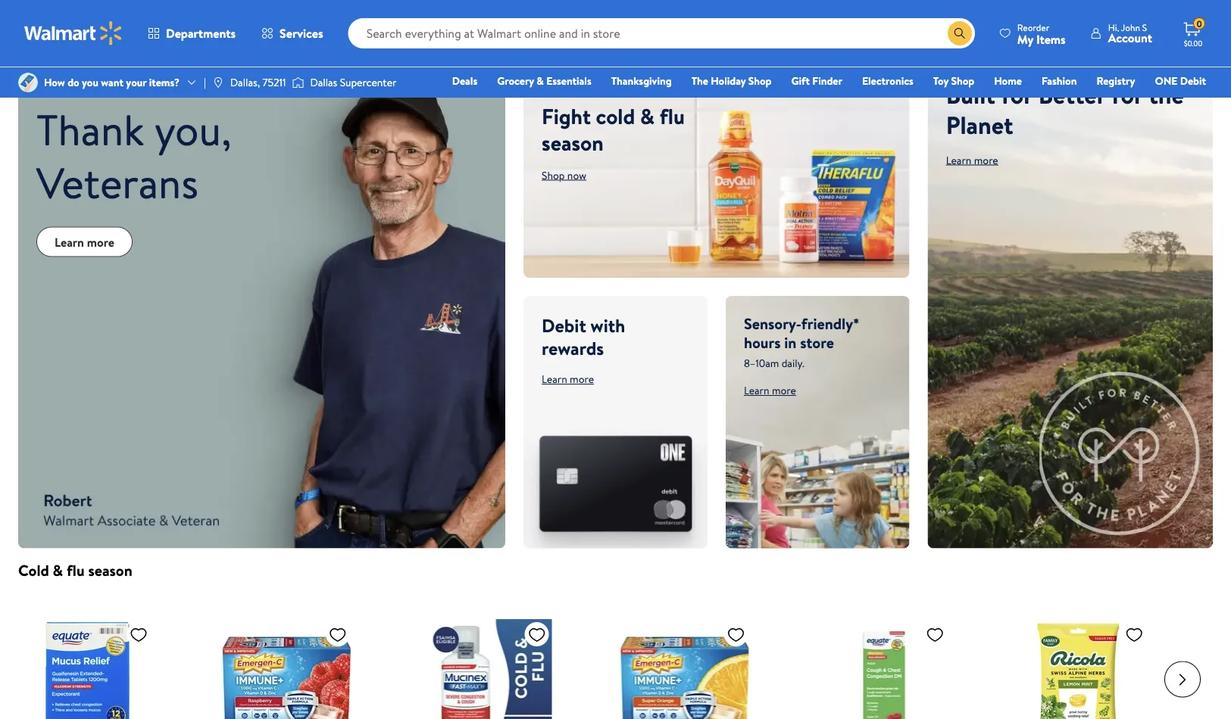 Task type: locate. For each thing, give the bounding box(es) containing it.
 image
[[292, 75, 304, 90], [212, 77, 224, 89]]

thanksgiving link
[[605, 73, 679, 89]]

learn more for built for better for the planet
[[946, 153, 999, 167]]

1 horizontal spatial  image
[[292, 75, 304, 90]]

learn more link down planet
[[946, 153, 999, 167]]

friendly*
[[802, 313, 860, 335]]

learn more link down "rewards"
[[542, 372, 594, 387]]

0 horizontal spatial  image
[[212, 77, 224, 89]]

1 horizontal spatial for
[[1112, 78, 1143, 112]]

debit inside the debit with rewards
[[542, 313, 586, 338]]

reorder
[[1018, 21, 1050, 34]]

home
[[995, 74, 1022, 88]]

0 horizontal spatial flu
[[67, 560, 85, 581]]

learn more link for thank you, veterans
[[36, 227, 133, 257]]

gift finder
[[792, 74, 843, 88]]

clear search field text image
[[930, 27, 942, 39]]

season up add to favorites list, equate mucus relief expectorant extended-release tablets, guaifenesin 1200 mg, 28 count icon
[[88, 560, 132, 581]]

more down planet
[[974, 153, 999, 167]]

items?
[[149, 75, 180, 90]]

toy shop link
[[927, 73, 982, 89]]

Walmart Site-Wide search field
[[348, 18, 975, 49]]

1 horizontal spatial season
[[542, 128, 604, 157]]

season up now
[[542, 128, 604, 157]]

1 vertical spatial flu
[[67, 560, 85, 581]]

& for grocery & essentials
[[537, 74, 544, 88]]

add to favorites list, equate mucus relief expectorant extended-release tablets, guaifenesin 1200 mg, 28 count image
[[130, 626, 148, 645]]

debit up walmart+
[[1181, 74, 1206, 88]]

learn more link down the "8–10am"
[[744, 384, 796, 398]]

walmart+ link
[[1154, 94, 1213, 110]]

2 for from the left
[[1112, 78, 1143, 112]]

veterans
[[36, 153, 199, 212]]

you,
[[154, 100, 231, 159]]

 image right 75211
[[292, 75, 304, 90]]

s
[[1143, 21, 1147, 34]]

learn more link down veterans
[[36, 227, 133, 257]]

season
[[542, 128, 604, 157], [88, 560, 132, 581]]

shop right toy at the right top of page
[[951, 74, 975, 88]]

1 vertical spatial debit
[[542, 313, 586, 338]]

0 horizontal spatial debit
[[542, 313, 586, 338]]

with
[[591, 313, 625, 338]]

1 horizontal spatial debit
[[1181, 74, 1206, 88]]

hours
[[744, 332, 781, 354]]

shop right 'holiday' at right
[[749, 74, 772, 88]]

flu
[[660, 101, 685, 131], [67, 560, 85, 581]]

add to favorites list, congestion and cough liquid, mucinex fast-max severe congestion and cough liquid, 6 fl. oz. image
[[528, 626, 546, 645]]

|
[[204, 75, 206, 90]]

more for debit with rewards
[[570, 372, 594, 387]]

add to favorites list, emergen-c immune  triple action immune support powder, betavia (r), 1000mg vitamin c, bvitamins, vitamin d and antioxidants, super orange – 30 count image
[[727, 626, 745, 645]]

0 horizontal spatial for
[[1001, 78, 1033, 112]]

learn more
[[946, 153, 999, 167], [55, 234, 114, 250], [542, 372, 594, 387], [744, 384, 796, 398]]

debit left with
[[542, 313, 586, 338]]

learn more down the "8–10am"
[[744, 384, 796, 398]]

1 vertical spatial season
[[88, 560, 132, 581]]

my
[[1018, 31, 1034, 47]]

sensory-friendly* hours in store 8–10am daily.
[[744, 313, 860, 371]]

departments
[[166, 25, 236, 42]]

gift
[[792, 74, 810, 88]]

0 vertical spatial flu
[[660, 101, 685, 131]]

learn more down veterans
[[55, 234, 114, 250]]

learn more down "rewards"
[[542, 372, 594, 387]]

shop left now
[[542, 168, 565, 183]]

emergen-c immune  triple action immune support powder, betavia (r), 1000mg vitamin c, bvitamins, vitamin d and antioxidants, super orange – 30 count image
[[619, 620, 751, 720]]

& inside fight cold & flu season
[[640, 101, 655, 131]]

fashion
[[1042, 74, 1077, 88]]

learn more for thank you, veterans
[[55, 234, 114, 250]]

2 horizontal spatial &
[[640, 101, 655, 131]]

walmart+
[[1161, 95, 1206, 110]]

1 horizontal spatial flu
[[660, 101, 685, 131]]

grocery & essentials
[[497, 74, 592, 88]]

learn more link for built for better for the planet
[[946, 153, 999, 167]]

&
[[537, 74, 544, 88], [640, 101, 655, 131], [53, 560, 63, 581]]

more down daily.
[[772, 384, 796, 398]]

0 horizontal spatial &
[[53, 560, 63, 581]]

75211
[[263, 75, 286, 90]]

learn for thank you, veterans
[[55, 234, 84, 250]]

shop
[[749, 74, 772, 88], [951, 74, 975, 88], [542, 168, 565, 183]]

rewards
[[542, 336, 604, 361]]

want
[[101, 75, 124, 90]]

add to favorites list, equate tussin cough and chest congestion dm, raspberry flavor, 8 fl oz image
[[926, 626, 945, 645]]

store
[[800, 332, 834, 354]]

2 horizontal spatial shop
[[951, 74, 975, 88]]

reorder my items
[[1018, 21, 1066, 47]]

0 vertical spatial debit
[[1181, 74, 1206, 88]]

for left fashion
[[1001, 78, 1033, 112]]

services button
[[249, 15, 336, 52]]

learn more link for debit with rewards
[[542, 372, 594, 387]]

dallas
[[310, 75, 337, 90]]

1 horizontal spatial &
[[537, 74, 544, 88]]

0
[[1197, 17, 1202, 30]]

the
[[1149, 78, 1184, 112]]

congestion and cough liquid, mucinex fast-max severe congestion and cough liquid, 6 fl. oz. image
[[420, 620, 552, 720]]

do
[[68, 75, 79, 90]]

john
[[1121, 21, 1140, 34]]

& for cold & flu season
[[53, 560, 63, 581]]

learn
[[946, 153, 972, 167], [55, 234, 84, 250], [542, 372, 567, 387], [744, 384, 770, 398]]

 image
[[18, 73, 38, 92]]

add to favorites list, emergen-c immune  triple action immune support powder, betavia (r), 1000mg vitamin c, b vitamins, vitamin d and antioxidants, raspberry – 30 count image
[[329, 626, 347, 645]]

hi,
[[1109, 21, 1120, 34]]

thank
[[36, 100, 144, 159]]

the holiday shop
[[692, 74, 772, 88]]

2 vertical spatial &
[[53, 560, 63, 581]]

debit
[[1181, 74, 1206, 88], [542, 313, 586, 338]]

built for better for the planet
[[946, 78, 1184, 142]]

0 vertical spatial &
[[537, 74, 544, 88]]

fight
[[542, 101, 591, 131]]

thanksgiving
[[611, 74, 672, 88]]

learn more link
[[946, 153, 999, 167], [36, 227, 133, 257], [542, 372, 594, 387], [744, 384, 796, 398]]

for left the
[[1112, 78, 1143, 112]]

deals
[[452, 74, 478, 88]]

how do you want your items?
[[44, 75, 180, 90]]

more down veterans
[[87, 234, 114, 250]]

fight cold & flu season
[[542, 101, 685, 157]]

learn more down planet
[[946, 153, 999, 167]]

flu right cold
[[67, 560, 85, 581]]

gift finder link
[[785, 73, 849, 89]]

better
[[1039, 78, 1106, 112]]

0 horizontal spatial season
[[88, 560, 132, 581]]

more down "rewards"
[[570, 372, 594, 387]]

hi, john s account
[[1109, 21, 1153, 46]]

0 vertical spatial season
[[542, 128, 604, 157]]

 image right |
[[212, 77, 224, 89]]

now
[[567, 168, 587, 183]]

grocery
[[497, 74, 534, 88]]

for
[[1001, 78, 1033, 112], [1112, 78, 1143, 112]]

one debit walmart+
[[1155, 74, 1206, 110]]

electronics
[[862, 74, 914, 88]]

shop now link
[[542, 168, 587, 183]]

departments button
[[135, 15, 249, 52]]

1 vertical spatial &
[[640, 101, 655, 131]]

8–10am
[[744, 356, 779, 371]]

services
[[280, 25, 323, 42]]

more
[[974, 153, 999, 167], [87, 234, 114, 250], [570, 372, 594, 387], [772, 384, 796, 398]]

registry link
[[1090, 73, 1142, 89]]

flu down thanksgiving link
[[660, 101, 685, 131]]

0 horizontal spatial shop
[[542, 168, 565, 183]]

equate tussin cough and chest congestion dm, raspberry flavor, 8 fl oz image
[[818, 620, 951, 720]]



Task type: vqa. For each thing, say whether or not it's contained in the screenshot.
rightmost Price
no



Task type: describe. For each thing, give the bounding box(es) containing it.
registry
[[1097, 74, 1136, 88]]

daily.
[[782, 356, 805, 371]]

your
[[126, 75, 147, 90]]

learn for debit with rewards
[[542, 372, 567, 387]]

$0.00
[[1184, 38, 1203, 48]]

home link
[[988, 73, 1029, 89]]

planet
[[946, 108, 1014, 142]]

add to favorites list, ricola sugar free lemon mint throat drops - 45 count image
[[1126, 626, 1144, 645]]

equate mucus relief expectorant extended-release tablets, guaifenesin 1200 mg, 28 count image
[[21, 620, 154, 720]]

cold
[[18, 560, 49, 581]]

walmart image
[[24, 21, 123, 45]]

debit inside one debit walmart+
[[1181, 74, 1206, 88]]

search icon image
[[954, 27, 966, 39]]

learn for built for better for the planet
[[946, 153, 972, 167]]

shop now
[[542, 168, 587, 183]]

how
[[44, 75, 65, 90]]

sensory-
[[744, 313, 802, 335]]

1 horizontal spatial shop
[[749, 74, 772, 88]]

debit with rewards
[[542, 313, 625, 361]]

dallas supercenter
[[310, 75, 397, 90]]

thank you, veterans
[[36, 100, 231, 212]]

flu inside fight cold & flu season
[[660, 101, 685, 131]]

you
[[82, 75, 98, 90]]

electronics link
[[856, 73, 921, 89]]

items
[[1037, 31, 1066, 47]]

one
[[1155, 74, 1178, 88]]

supercenter
[[340, 75, 397, 90]]

dallas, 75211
[[230, 75, 286, 90]]

ricola sugar free lemon mint throat drops - 45 count image
[[1017, 620, 1150, 720]]

account
[[1109, 30, 1153, 46]]

one debit link
[[1148, 73, 1213, 89]]

essentials
[[547, 74, 592, 88]]

dallas,
[[230, 75, 260, 90]]

1 for from the left
[[1001, 78, 1033, 112]]

finder
[[813, 74, 843, 88]]

 image for dallas supercenter
[[292, 75, 304, 90]]

emergen-c immune  triple action immune support powder, betavia (r), 1000mg vitamin c, b vitamins, vitamin d and antioxidants, raspberry – 30 count image
[[220, 620, 353, 720]]

built
[[946, 78, 996, 112]]

the holiday shop link
[[685, 73, 779, 89]]

toy
[[934, 74, 949, 88]]

learn more for debit with rewards
[[542, 372, 594, 387]]

holiday
[[711, 74, 746, 88]]

in
[[785, 332, 797, 354]]

cold & flu season
[[18, 560, 132, 581]]

grocery & essentials link
[[491, 73, 598, 89]]

Search search field
[[348, 18, 975, 49]]

deals link
[[445, 73, 484, 89]]

season inside fight cold & flu season
[[542, 128, 604, 157]]

more for built for better for the planet
[[974, 153, 999, 167]]

cold
[[596, 101, 635, 131]]

fashion link
[[1035, 73, 1084, 89]]

more for thank you, veterans
[[87, 234, 114, 250]]

toy shop
[[934, 74, 975, 88]]

the
[[692, 74, 708, 88]]

 image for dallas, 75211
[[212, 77, 224, 89]]

next slide for cold & flu season list image
[[1165, 662, 1201, 698]]



